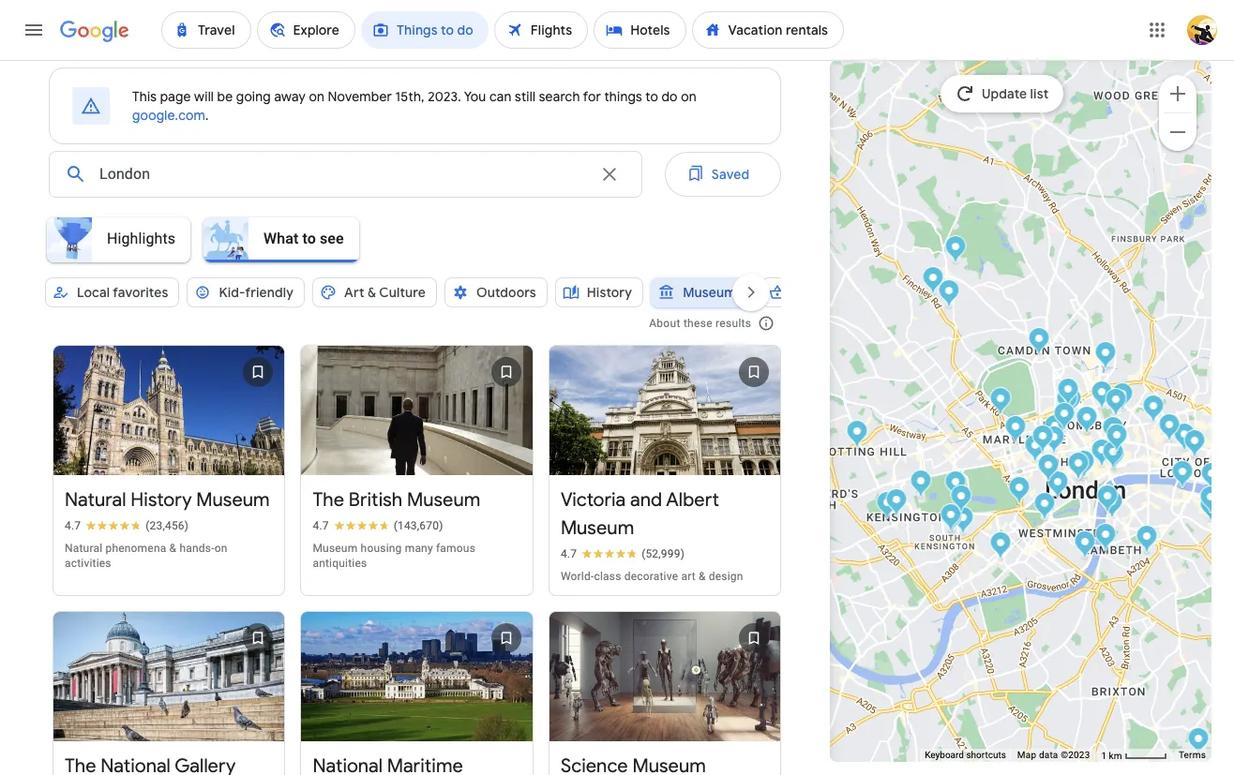 Task type: describe. For each thing, give the bounding box(es) containing it.
going
[[236, 88, 271, 105]]

the
[[313, 489, 344, 512]]

november
[[328, 88, 392, 105]]

museum housing many famous antiquities
[[313, 542, 476, 570]]

clear image
[[598, 163, 621, 186]]

1
[[1102, 751, 1107, 761]]

kid-
[[219, 284, 245, 301]]

kensington palace image
[[910, 469, 931, 500]]

keyboard
[[925, 750, 964, 761]]

& inside natural phenomena & hands-on activities
[[169, 542, 177, 555]]

friendly
[[245, 284, 294, 301]]

main menu image
[[23, 19, 45, 41]]

art & culture
[[344, 284, 426, 301]]

this
[[132, 88, 157, 105]]

history button
[[555, 270, 644, 315]]

map data ©2023
[[1017, 750, 1090, 761]]

what
[[264, 229, 299, 247]]

(23,456)
[[146, 520, 189, 533]]

google.com
[[132, 107, 205, 124]]

keyboard shortcuts button
[[925, 749, 1006, 763]]

& inside art & culture button
[[368, 284, 376, 301]]

do
[[662, 88, 678, 105]]

zoom out map image
[[1167, 121, 1189, 143]]

outdoors button
[[444, 270, 547, 315]]

natural phenomena & hands-on activities
[[65, 542, 227, 570]]

the cinema museum image
[[1136, 525, 1158, 556]]

4.7 out of 5 stars from 143,670 reviews image
[[313, 519, 443, 534]]

saatchi gallery image
[[990, 531, 1011, 562]]

decorative
[[624, 570, 678, 583]]

filter by: markets image
[[769, 284, 786, 301]]

the sherlock holmes museum image
[[990, 387, 1011, 418]]

art & culture button
[[312, 270, 437, 315]]

world-
[[561, 570, 594, 583]]

kid-friendly
[[219, 284, 294, 301]]

these
[[684, 317, 713, 330]]

local
[[77, 284, 110, 301]]

london transport museum image
[[1091, 438, 1113, 469]]

2023.
[[428, 88, 461, 105]]

saved
[[712, 166, 750, 183]]

sea life london aquarium image
[[1097, 484, 1118, 515]]

jewish museum london image
[[1028, 327, 1050, 358]]

(143,670)
[[394, 520, 443, 533]]

museums
[[683, 284, 743, 301]]

art
[[344, 284, 364, 301]]

update
[[982, 85, 1027, 102]]

apsley house image
[[1008, 476, 1030, 507]]

to inside list item
[[302, 229, 316, 247]]

what to see list item
[[198, 212, 366, 268]]

google.com link
[[132, 107, 205, 124]]

the clink prison museum image
[[1172, 460, 1193, 491]]

sir john soane's museum image
[[1102, 416, 1124, 447]]

4.7 for natural history museum
[[65, 520, 81, 533]]

museum inside museum housing many famous antiquities
[[313, 542, 358, 555]]

many
[[405, 542, 433, 555]]

world-class decorative art & design
[[561, 570, 743, 583]]

hands-
[[180, 542, 214, 555]]

to inside this page will be going away on november 15th, 2023. you can still search for things to do on google.com .
[[646, 88, 658, 105]]

class
[[594, 570, 621, 583]]

local favorites button
[[45, 270, 180, 315]]

sambourne house image
[[886, 488, 907, 519]]

filters list containing local favorites
[[41, 270, 855, 334]]

the wallace collection image
[[1005, 415, 1026, 446]]

this page will be going away on november 15th, 2023. you can still search for things to do on google.com .
[[132, 88, 697, 124]]

freud museum london image
[[938, 279, 960, 310]]

albert
[[666, 489, 719, 512]]

Search for destinations, sights and more text field
[[98, 152, 587, 197]]

update list button
[[941, 75, 1064, 113]]

the design museum image
[[876, 491, 898, 522]]

can
[[490, 88, 512, 105]]

victoria and albert museum
[[561, 489, 719, 540]]

map region
[[713, 3, 1234, 776]]

list
[[1030, 85, 1049, 102]]

st james's palace image
[[1047, 470, 1068, 501]]

london fire brigade museum image
[[1095, 523, 1116, 554]]

4.7 out of 5 stars from 23,456 reviews image
[[65, 519, 189, 534]]

culture
[[379, 284, 426, 301]]

and
[[630, 489, 662, 512]]

the queen's gallery, buckingham palace image
[[1034, 492, 1055, 523]]

natural for natural history museum
[[65, 489, 126, 512]]

the british museum
[[313, 489, 481, 512]]

the courtauld gallery image
[[1102, 440, 1124, 471]]

about
[[649, 317, 681, 330]]

camden art centre image
[[922, 266, 944, 297]]

search
[[539, 88, 580, 105]]

tate britain image
[[1074, 530, 1096, 561]]

(52,999)
[[642, 548, 685, 561]]

favorites
[[113, 284, 168, 301]]

list containing natural history museum
[[45, 252, 789, 776]]

museums button
[[651, 270, 754, 315]]

terms
[[1179, 750, 1206, 761]]

dulwich picture gallery image
[[1188, 727, 1209, 758]]



Task type: locate. For each thing, give the bounding box(es) containing it.
sainsbury wing image
[[1067, 452, 1089, 483]]

on right away
[[309, 88, 325, 105]]

serpentine gallery image
[[945, 470, 966, 501]]

1 horizontal spatial history
[[587, 284, 632, 301]]

national portrait gallery image
[[1073, 450, 1095, 481]]

twist museum image
[[1032, 424, 1053, 455]]

shortcuts
[[966, 750, 1006, 761]]

natural for natural phenomena & hands-on activities
[[65, 542, 103, 555]]

history
[[587, 284, 632, 301], [131, 489, 192, 512]]

4.7
[[65, 520, 81, 533], [313, 520, 329, 533], [561, 548, 577, 561]]

2 natural from the top
[[65, 542, 103, 555]]

museum of the order of saint john image
[[1143, 394, 1164, 425]]

filters form
[[34, 144, 855, 334]]

4.7 for the british museum
[[313, 520, 329, 533]]

0 horizontal spatial history
[[131, 489, 192, 512]]

1 natural from the top
[[65, 489, 126, 512]]

what to see link
[[198, 218, 366, 263]]

about these results image
[[744, 301, 789, 346]]

& right art
[[699, 570, 706, 583]]

british muzeun image
[[1076, 406, 1097, 437]]

museum up (143,670)
[[407, 489, 481, 512]]

hms belfast image
[[1201, 462, 1222, 493]]

wellcome collection image
[[1057, 378, 1079, 408]]

history up (23,456)
[[131, 489, 192, 512]]

0 vertical spatial &
[[368, 284, 376, 301]]

4.7 out of 5 stars from 52,999 reviews image
[[561, 547, 685, 562]]

km
[[1109, 751, 1122, 761]]

art
[[681, 570, 696, 583]]

history inside button
[[587, 284, 632, 301]]

on inside natural phenomena & hands-on activities
[[214, 542, 227, 555]]

the postal museum image
[[1112, 382, 1133, 413]]

what to see
[[264, 229, 344, 247]]

1 km
[[1102, 751, 1124, 761]]

map
[[1017, 750, 1037, 761]]

0 vertical spatial to
[[646, 88, 658, 105]]

activities
[[65, 557, 111, 570]]

housing
[[361, 542, 402, 555]]

4.7 up activities
[[65, 520, 81, 533]]

1 horizontal spatial &
[[368, 284, 376, 301]]

museum
[[196, 489, 270, 512], [407, 489, 481, 512], [561, 517, 634, 540], [313, 542, 358, 555]]

design
[[709, 570, 743, 583]]

pollocks toy museum image
[[1053, 402, 1075, 433]]

1 km button
[[1096, 749, 1173, 763]]

museum of brands image
[[846, 420, 868, 451]]

phenomena
[[105, 542, 166, 555]]

on right do
[[681, 88, 697, 105]]

highlights link
[[41, 218, 198, 263]]

1 horizontal spatial on
[[309, 88, 325, 105]]

away
[[274, 88, 306, 105]]

4.7 down the "the"
[[313, 520, 329, 533]]

list
[[45, 252, 789, 776]]

to left 'see'
[[302, 229, 316, 247]]

natural history museum image
[[941, 505, 962, 536]]

data
[[1039, 750, 1058, 761]]

handel hendrix house image
[[1024, 434, 1046, 465]]

kid-friendly button
[[187, 270, 305, 315]]

science museum image
[[940, 503, 961, 534]]

see
[[320, 229, 344, 247]]

on
[[309, 88, 325, 105], [681, 88, 697, 105], [214, 542, 227, 555]]

on down natural history museum
[[214, 542, 227, 555]]

4.7 up world-
[[561, 548, 577, 561]]

2 horizontal spatial 4.7
[[561, 548, 577, 561]]

1 vertical spatial natural
[[65, 542, 103, 555]]

polish institute and sikorski museum image
[[950, 484, 972, 515]]

things
[[604, 88, 642, 105]]

history left museums button at the top right
[[587, 284, 632, 301]]

15th,
[[395, 88, 425, 105]]

save natural history museum london to collection image
[[236, 350, 281, 395]]

1 vertical spatial to
[[302, 229, 316, 247]]

the british museum image
[[1076, 406, 1097, 437]]

local favorites
[[77, 284, 168, 301]]

still
[[515, 88, 536, 105]]

keyboard shortcuts
[[925, 750, 1006, 761]]

4.7 inside 4.7 out of 5 stars from 143,670 reviews image
[[313, 520, 329, 533]]

0 horizontal spatial to
[[302, 229, 316, 247]]

fashion and textile museum image
[[1200, 485, 1221, 516]]

natural
[[65, 489, 126, 512], [65, 542, 103, 555]]

save the national gallery to collection image
[[236, 616, 281, 661]]

museum down the victoria
[[561, 517, 634, 540]]

0 horizontal spatial on
[[214, 542, 227, 555]]

marlborough image
[[1037, 453, 1059, 484]]

0 horizontal spatial 4.7
[[65, 520, 81, 533]]

save science museum london to collection image
[[732, 616, 777, 661]]

2 horizontal spatial &
[[699, 570, 706, 583]]

guildhall art gallery image
[[1173, 423, 1195, 453]]

foundling museum image
[[1091, 380, 1113, 411]]

famous
[[436, 542, 476, 555]]

save victoria and albert museum to collection image
[[732, 350, 777, 395]]

about these results
[[649, 317, 752, 330]]

4.7 inside "4.7 out of 5 stars from 23,456 reviews" image
[[65, 520, 81, 533]]

0 horizontal spatial &
[[169, 542, 177, 555]]

natural inside natural phenomena & hands-on activities
[[65, 542, 103, 555]]

4.7 inside the '4.7 out of 5 stars from 52,999 reviews' image
[[561, 548, 577, 561]]

&
[[368, 284, 376, 301], [169, 542, 177, 555], [699, 570, 706, 583]]

charles dickens museum image
[[1105, 388, 1127, 419]]

outdoors
[[476, 284, 536, 301]]

you
[[464, 88, 486, 105]]

& down (23,456)
[[169, 542, 177, 555]]

burgh house image
[[945, 235, 966, 266]]

will
[[194, 88, 214, 105]]

terms link
[[1179, 750, 1206, 761]]

british
[[349, 489, 403, 512]]

2 vertical spatial &
[[699, 570, 706, 583]]

petrie museum of egyptian archaeology image
[[1060, 387, 1082, 418]]

.
[[205, 107, 209, 124]]

next image
[[729, 270, 774, 315]]

saved link
[[665, 152, 782, 197]]

1 horizontal spatial to
[[646, 88, 658, 105]]

natural up "4.7 out of 5 stars from 23,456 reviews" image
[[65, 489, 126, 512]]

the national gallery image
[[1072, 452, 1094, 483]]

zoom in map image
[[1167, 82, 1189, 105]]

0 vertical spatial history
[[587, 284, 632, 301]]

for
[[583, 88, 601, 105]]

©2023
[[1061, 750, 1090, 761]]

museum of london image
[[1158, 413, 1180, 444]]

antiquities
[[313, 557, 367, 570]]

museum inside victoria and albert museum
[[561, 517, 634, 540]]

results
[[716, 317, 752, 330]]

the cartoon museum image
[[1044, 414, 1066, 445]]

white cube image
[[1200, 493, 1221, 524]]

4.7 for victoria and albert museum
[[561, 548, 577, 561]]

2 horizontal spatial on
[[681, 88, 697, 105]]

hunterian museum image
[[1106, 423, 1128, 454]]

to left do
[[646, 88, 658, 105]]

dennis severs' house image
[[1211, 399, 1233, 430]]

save national maritime museum to collection image
[[484, 616, 529, 661]]

to
[[646, 88, 658, 105], [302, 229, 316, 247]]

page
[[160, 88, 191, 105]]

& right art at left
[[368, 284, 376, 301]]

london canal museum image
[[1095, 341, 1116, 372]]

natural up activities
[[65, 542, 103, 555]]

save the british museum to collection image
[[484, 350, 529, 395]]

somerset house image
[[1103, 442, 1125, 473]]

1 vertical spatial &
[[169, 542, 177, 555]]

victoria and albert museum image
[[952, 506, 974, 537]]

victoria
[[561, 489, 626, 512]]

the photographers' gallery image
[[1043, 425, 1065, 456]]

museum up antiquities
[[313, 542, 358, 555]]

filters list
[[34, 212, 782, 287], [41, 270, 855, 334]]

florence nightingale museum image
[[1101, 490, 1123, 521]]

be
[[217, 88, 233, 105]]

bank of england museum image
[[1184, 429, 1205, 460]]

1 horizontal spatial 4.7
[[313, 520, 329, 533]]

highlights
[[107, 229, 175, 247]]

filters list containing highlights
[[34, 212, 782, 287]]

update list
[[982, 85, 1049, 102]]

museum up hands-
[[196, 489, 270, 512]]

grant museum of zoology image
[[1056, 387, 1078, 418]]

0 vertical spatial natural
[[65, 489, 126, 512]]

1 vertical spatial history
[[131, 489, 192, 512]]

natural history museum
[[65, 489, 270, 512]]



Task type: vqa. For each thing, say whether or not it's contained in the screenshot.


